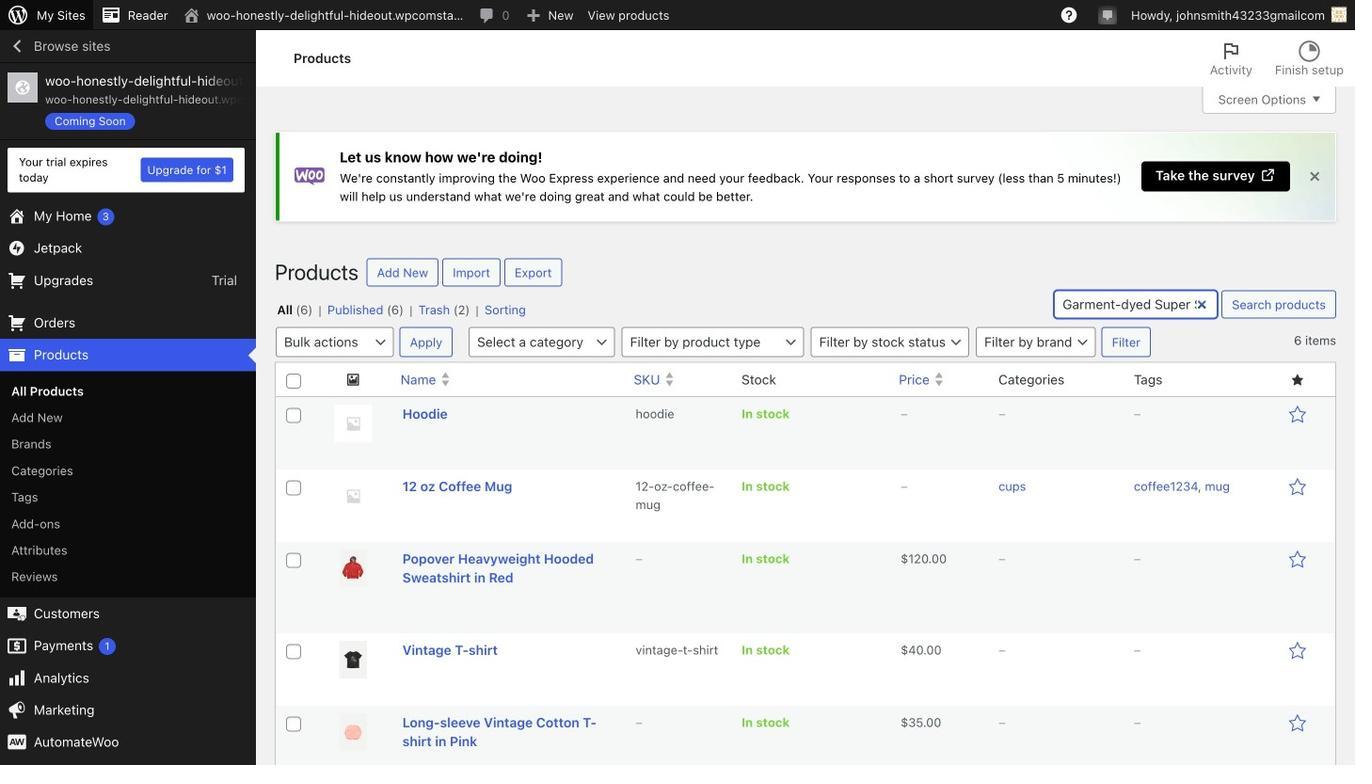 Task type: vqa. For each thing, say whether or not it's contained in the screenshot.
submit
yes



Task type: locate. For each thing, give the bounding box(es) containing it.
None checkbox
[[286, 374, 301, 389], [286, 408, 301, 423], [286, 481, 301, 496], [286, 374, 301, 389], [286, 408, 301, 423], [286, 481, 301, 496]]

toolbar navigation
[[0, 0, 1356, 34]]

None search field
[[1055, 290, 1218, 319]]

None checkbox
[[286, 553, 301, 568], [286, 645, 301, 660], [286, 717, 301, 732], [286, 553, 301, 568], [286, 645, 301, 660], [286, 717, 301, 732]]

tab list
[[1199, 30, 1356, 87]]

None submit
[[1222, 290, 1337, 319], [400, 327, 453, 357], [1102, 327, 1152, 357], [1222, 290, 1337, 319], [400, 327, 453, 357], [1102, 327, 1152, 357]]

take the survey image
[[1261, 167, 1277, 183]]

notification image
[[1101, 7, 1116, 22]]



Task type: describe. For each thing, give the bounding box(es) containing it.
main menu navigation
[[0, 30, 256, 765]]

placeholder image
[[335, 477, 372, 515]]

placeholder image
[[335, 405, 372, 443]]



